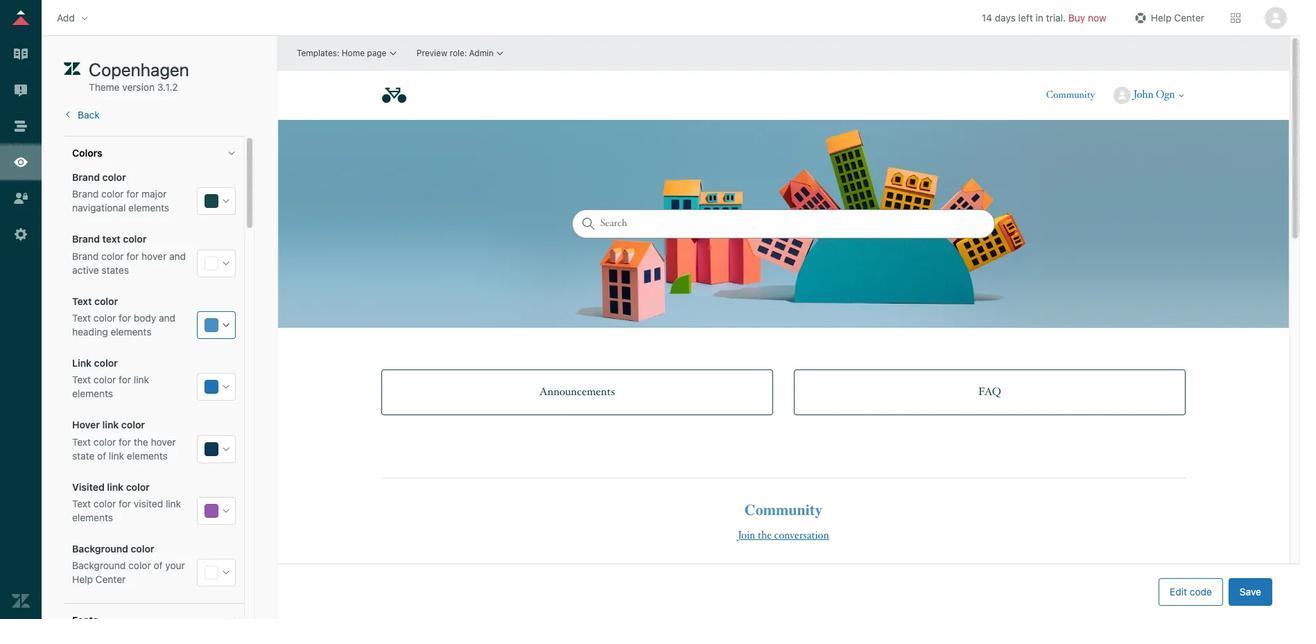 Task type: locate. For each thing, give the bounding box(es) containing it.
elements down the
[[127, 450, 168, 462]]

text inside text color for the hover state of link elements
[[72, 436, 91, 448]]

center inside button
[[1175, 11, 1205, 23]]

1 vertical spatial hover
[[151, 436, 176, 448]]

visited
[[134, 498, 163, 510]]

help right now
[[1151, 11, 1172, 23]]

color inside the "brand color for major navigational elements"
[[101, 188, 124, 200]]

elements inside text color for body and heading elements
[[111, 326, 152, 338]]

color inside text color for link elements
[[94, 374, 116, 386]]

color down background color
[[128, 560, 151, 572]]

color for text color for link elements
[[94, 374, 116, 386]]

colors
[[72, 147, 102, 159]]

hover link color
[[72, 419, 145, 431]]

navigational
[[72, 202, 126, 214]]

2 brand from the top
[[72, 188, 99, 200]]

of
[[97, 450, 106, 462], [154, 560, 163, 572]]

center left zendesk products icon
[[1175, 11, 1205, 23]]

theme type image
[[64, 58, 80, 80]]

None button
[[1263, 7, 1290, 29]]

elements inside text color for visited link elements
[[72, 512, 113, 524]]

background inside background color of your help center
[[72, 560, 126, 572]]

settings image
[[12, 225, 30, 244]]

help inside help center button
[[1151, 11, 1172, 23]]

color down visited link color
[[94, 498, 116, 510]]

for inside text color for body and heading elements
[[119, 312, 131, 324]]

brand inside 'brand color for hover and active states'
[[72, 250, 99, 262]]

14 days left in trial. buy now
[[982, 11, 1107, 23]]

color right link at the bottom left of page
[[94, 357, 118, 369]]

manage articles image
[[12, 45, 30, 63]]

for left the
[[119, 436, 131, 448]]

background color
[[72, 543, 154, 555]]

1 vertical spatial of
[[154, 560, 163, 572]]

trial.
[[1047, 11, 1066, 23]]

color for brand color for major navigational elements
[[101, 188, 124, 200]]

text color for body and heading elements
[[72, 312, 176, 338]]

for for visited
[[119, 498, 131, 510]]

1 vertical spatial center
[[96, 574, 126, 586]]

color inside text color for visited link elements
[[94, 498, 116, 510]]

and inside 'brand color for hover and active states'
[[169, 250, 186, 262]]

brand down colors
[[72, 172, 100, 183]]

0 horizontal spatial of
[[97, 450, 106, 462]]

link up hover link color
[[134, 374, 149, 386]]

3 text from the top
[[72, 374, 91, 386]]

hover down brand text color
[[142, 250, 167, 262]]

elements down major
[[128, 202, 169, 214]]

help
[[1151, 11, 1172, 23], [72, 574, 93, 586]]

for down visited link color
[[119, 498, 131, 510]]

brand inside the "brand color for major navigational elements"
[[72, 188, 99, 200]]

brand color for major navigational elements
[[72, 188, 169, 214]]

color inside 'brand color for hover and active states'
[[101, 250, 124, 262]]

1 horizontal spatial center
[[1175, 11, 1205, 23]]

text for text color
[[72, 295, 92, 307]]

heading
[[72, 326, 108, 338]]

link
[[72, 357, 92, 369]]

elements inside text color for the hover state of link elements
[[127, 450, 168, 462]]

text inside text color for link elements
[[72, 374, 91, 386]]

color for text color for body and heading elements
[[94, 312, 116, 324]]

for left major
[[127, 188, 139, 200]]

color inside text color for body and heading elements
[[94, 312, 116, 324]]

color up background color of your help center
[[131, 543, 154, 555]]

brand text color
[[72, 234, 147, 245]]

for up hover link color
[[119, 374, 131, 386]]

1 background from the top
[[72, 543, 128, 555]]

version
[[122, 81, 155, 93]]

for inside 'brand color for hover and active states'
[[127, 250, 139, 262]]

color for text color for visited link elements
[[94, 498, 116, 510]]

color inside background color of your help center
[[128, 560, 151, 572]]

for left body
[[119, 312, 131, 324]]

1 text from the top
[[72, 295, 92, 307]]

elements down visited
[[72, 512, 113, 524]]

brand for brand color
[[72, 172, 100, 183]]

help center
[[1151, 11, 1205, 23]]

link down hover link color
[[109, 450, 124, 462]]

color inside text color for the hover state of link elements
[[94, 436, 116, 448]]

brand up the navigational
[[72, 188, 99, 200]]

0 vertical spatial of
[[97, 450, 106, 462]]

1 vertical spatial help
[[72, 574, 93, 586]]

center
[[1175, 11, 1205, 23], [96, 574, 126, 586]]

and inside text color for body and heading elements
[[159, 312, 176, 324]]

0 vertical spatial background
[[72, 543, 128, 555]]

for inside text color for link elements
[[119, 374, 131, 386]]

3 brand from the top
[[72, 234, 100, 245]]

color up visited
[[126, 481, 150, 493]]

brand up "active"
[[72, 250, 99, 262]]

text for text color for the hover state of link elements
[[72, 436, 91, 448]]

1 vertical spatial and
[[159, 312, 176, 324]]

for inside text color for the hover state of link elements
[[119, 436, 131, 448]]

text for text color for link elements
[[72, 374, 91, 386]]

the
[[134, 436, 148, 448]]

3.1.2
[[157, 81, 178, 93]]

text for text color for body and heading elements
[[72, 312, 91, 324]]

moderate content image
[[12, 81, 30, 99]]

for for the
[[119, 436, 131, 448]]

Add button
[[53, 7, 94, 28]]

elements
[[128, 202, 169, 214], [111, 326, 152, 338], [72, 388, 113, 400], [127, 450, 168, 462], [72, 512, 113, 524]]

brand
[[72, 172, 100, 183], [72, 188, 99, 200], [72, 234, 100, 245], [72, 250, 99, 262]]

0 vertical spatial center
[[1175, 11, 1205, 23]]

color
[[102, 172, 126, 183], [101, 188, 124, 200], [123, 234, 147, 245], [101, 250, 124, 262], [94, 295, 118, 307], [94, 312, 116, 324], [94, 357, 118, 369], [94, 374, 116, 386], [121, 419, 145, 431], [94, 436, 116, 448], [126, 481, 150, 493], [94, 498, 116, 510], [131, 543, 154, 555], [128, 560, 151, 572]]

center down background color
[[96, 574, 126, 586]]

hover inside 'brand color for hover and active states'
[[142, 250, 167, 262]]

2 text from the top
[[72, 312, 91, 324]]

elements down link color
[[72, 388, 113, 400]]

brand left text
[[72, 234, 100, 245]]

4 text from the top
[[72, 436, 91, 448]]

color for background color of your help center
[[128, 560, 151, 572]]

of left your
[[154, 560, 163, 572]]

for inside text color for visited link elements
[[119, 498, 131, 510]]

color down link color
[[94, 374, 116, 386]]

2 background from the top
[[72, 560, 126, 572]]

customize design image
[[12, 153, 30, 171]]

1 horizontal spatial help
[[1151, 11, 1172, 23]]

14
[[982, 11, 993, 23]]

now
[[1089, 11, 1107, 23]]

colors button
[[64, 137, 244, 170]]

of inside text color for the hover state of link elements
[[97, 450, 106, 462]]

4 brand from the top
[[72, 250, 99, 262]]

edit code button
[[1159, 578, 1224, 606]]

0 vertical spatial hover
[[142, 250, 167, 262]]

copenhagen
[[89, 59, 189, 80]]

and for brand color for hover and active states
[[169, 250, 186, 262]]

zendesk products image
[[1231, 13, 1241, 23]]

background down background color
[[72, 560, 126, 572]]

of right state
[[97, 450, 106, 462]]

hover
[[72, 419, 100, 431]]

0 vertical spatial and
[[169, 250, 186, 262]]

link
[[134, 374, 149, 386], [102, 419, 119, 431], [109, 450, 124, 462], [107, 481, 124, 493], [166, 498, 181, 510]]

0 horizontal spatial center
[[96, 574, 126, 586]]

brand for brand color for major navigational elements
[[72, 188, 99, 200]]

for inside the "brand color for major navigational elements"
[[127, 188, 139, 200]]

elements down body
[[111, 326, 152, 338]]

text color for visited link elements
[[72, 498, 181, 524]]

5 text from the top
[[72, 498, 91, 510]]

save
[[1240, 586, 1262, 598]]

link right visited
[[166, 498, 181, 510]]

1 brand from the top
[[72, 172, 100, 183]]

for
[[127, 188, 139, 200], [127, 250, 139, 262], [119, 312, 131, 324], [119, 374, 131, 386], [119, 436, 131, 448], [119, 498, 131, 510]]

1 horizontal spatial of
[[154, 560, 163, 572]]

0 vertical spatial help
[[1151, 11, 1172, 23]]

user permissions image
[[12, 189, 30, 207]]

color down hover link color
[[94, 436, 116, 448]]

text inside text color for body and heading elements
[[72, 312, 91, 324]]

for up states
[[127, 250, 139, 262]]

text inside text color for visited link elements
[[72, 498, 91, 510]]

1 vertical spatial background
[[72, 560, 126, 572]]

color up the "brand color for major navigational elements"
[[102, 172, 126, 183]]

and
[[169, 250, 186, 262], [159, 312, 176, 324]]

text
[[72, 295, 92, 307], [72, 312, 91, 324], [72, 374, 91, 386], [72, 436, 91, 448], [72, 498, 91, 510]]

hover inside text color for the hover state of link elements
[[151, 436, 176, 448]]

color up states
[[101, 250, 124, 262]]

color up the
[[121, 419, 145, 431]]

hover right the
[[151, 436, 176, 448]]

color up text color for body and heading elements
[[94, 295, 118, 307]]

color for brand color for hover and active states
[[101, 250, 124, 262]]

arrange content image
[[12, 117, 30, 135]]

text for text color for visited link elements
[[72, 498, 91, 510]]

background
[[72, 543, 128, 555], [72, 560, 126, 572]]

color up the navigational
[[101, 188, 124, 200]]

help down background color
[[72, 574, 93, 586]]

0 horizontal spatial help
[[72, 574, 93, 586]]

hover
[[142, 250, 167, 262], [151, 436, 176, 448]]

link inside text color for visited link elements
[[166, 498, 181, 510]]

elements inside text color for link elements
[[72, 388, 113, 400]]

color down text color
[[94, 312, 116, 324]]

background up background color of your help center
[[72, 543, 128, 555]]



Task type: describe. For each thing, give the bounding box(es) containing it.
copenhagen theme version 3.1.2
[[89, 59, 189, 93]]

text color for link elements
[[72, 374, 149, 400]]

back
[[78, 109, 100, 121]]

edit code
[[1170, 586, 1213, 598]]

color for link color
[[94, 357, 118, 369]]

and for text color for body and heading elements
[[159, 312, 176, 324]]

days
[[995, 11, 1016, 23]]

visited
[[72, 481, 105, 493]]

for for major
[[127, 188, 139, 200]]

link right hover
[[102, 419, 119, 431]]

color for text color
[[94, 295, 118, 307]]

in
[[1036, 11, 1044, 23]]

color right text
[[123, 234, 147, 245]]

major
[[142, 188, 167, 200]]

help center button
[[1128, 7, 1209, 28]]

active
[[72, 264, 99, 276]]

back link
[[64, 109, 100, 121]]

states
[[102, 264, 129, 276]]

elements inside the "brand color for major navigational elements"
[[128, 202, 169, 214]]

link inside text color for link elements
[[134, 374, 149, 386]]

text
[[102, 234, 121, 245]]

text color
[[72, 295, 118, 307]]

link color
[[72, 357, 118, 369]]

theme
[[89, 81, 120, 93]]

color for background color
[[131, 543, 154, 555]]

background for background color of your help center
[[72, 560, 126, 572]]

zendesk image
[[12, 592, 30, 611]]

brand for brand color for hover and active states
[[72, 250, 99, 262]]

save button
[[1229, 578, 1273, 606]]

your
[[165, 560, 185, 572]]

color for text color for the hover state of link elements
[[94, 436, 116, 448]]

buy
[[1069, 11, 1086, 23]]

brand color
[[72, 172, 126, 183]]

code
[[1190, 586, 1213, 598]]

center inside background color of your help center
[[96, 574, 126, 586]]

link up text color for visited link elements
[[107, 481, 124, 493]]

add
[[57, 11, 75, 23]]

color for brand color
[[102, 172, 126, 183]]

text color for the hover state of link elements
[[72, 436, 176, 462]]

for for body
[[119, 312, 131, 324]]

visited link color
[[72, 481, 150, 493]]

left
[[1019, 11, 1034, 23]]

state
[[72, 450, 95, 462]]

for for link
[[119, 374, 131, 386]]

of inside background color of your help center
[[154, 560, 163, 572]]

background color of your help center
[[72, 560, 185, 586]]

link inside text color for the hover state of link elements
[[109, 450, 124, 462]]

background for background color
[[72, 543, 128, 555]]

body
[[134, 312, 156, 324]]

brand for brand text color
[[72, 234, 100, 245]]

help inside background color of your help center
[[72, 574, 93, 586]]

for for hover
[[127, 250, 139, 262]]

edit
[[1170, 586, 1188, 598]]

brand color for hover and active states
[[72, 250, 186, 276]]



Task type: vqa. For each thing, say whether or not it's contained in the screenshot.
the edit
yes



